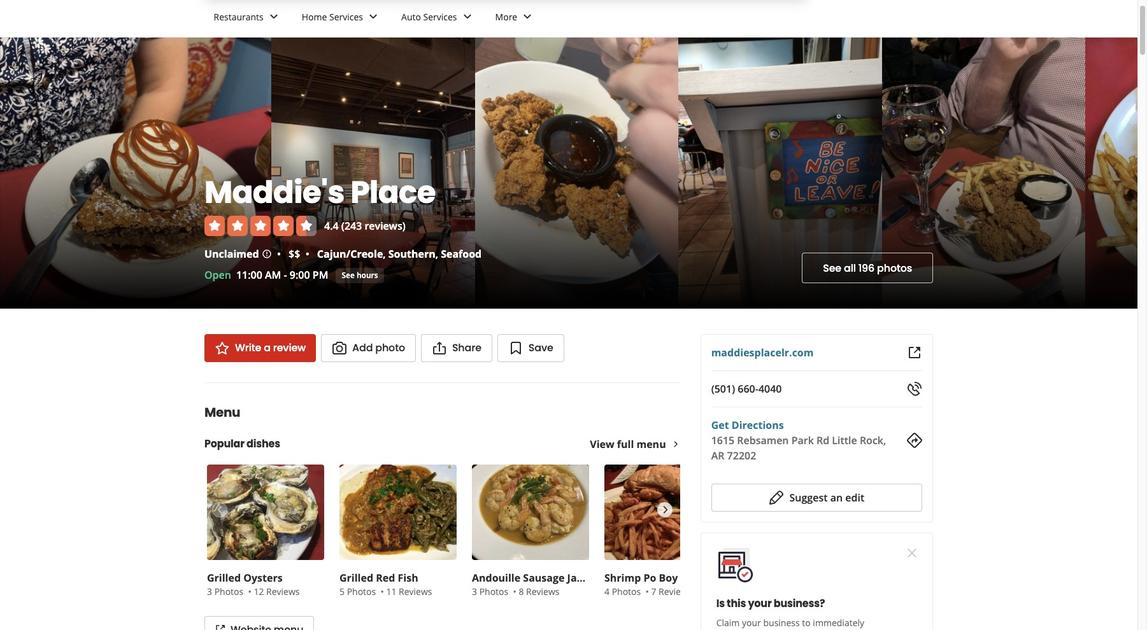 Task type: locate. For each thing, give the bounding box(es) containing it.
see hours
[[342, 270, 378, 281]]

0 horizontal spatial services
[[329, 11, 363, 23]]

pm
[[313, 268, 328, 282]]

grilled for grilled oysters
[[207, 571, 241, 585]]

immediately
[[813, 617, 865, 629]]

11
[[386, 586, 397, 598]]

0 horizontal spatial grilled
[[207, 571, 241, 585]]

auto
[[401, 11, 421, 23]]

edit
[[846, 491, 865, 505]]

cajun/creole link
[[317, 247, 383, 261]]

24 phone v2 image
[[907, 382, 922, 397]]

24 chevron down v2 image right more at the top
[[520, 9, 535, 24]]

home services
[[302, 11, 363, 23]]

1 horizontal spatial ,
[[436, 247, 438, 261]]

see all 196 photos
[[823, 261, 912, 276]]

restaurants link
[[204, 0, 292, 37]]

reviews right 12
[[266, 586, 300, 598]]

2 reviews from the left
[[399, 586, 432, 598]]

3 down andouille
[[472, 586, 477, 598]]

2 3 from the left
[[472, 586, 477, 598]]

grilled for grilled red fish
[[340, 571, 373, 585]]

more link
[[485, 0, 545, 37]]

reviews down fish
[[399, 586, 432, 598]]

an
[[831, 491, 843, 505]]

1 horizontal spatial services
[[423, 11, 457, 23]]

business right update
[[748, 630, 785, 631]]

24 chevron down v2 image inside more link
[[520, 9, 535, 24]]

3 left 12
[[207, 586, 212, 598]]

4
[[605, 586, 610, 598]]

4 reviews from the left
[[659, 586, 692, 598]]

1 horizontal spatial 3
[[472, 586, 477, 598]]

services right home
[[329, 11, 363, 23]]

services right the auto at the top of the page
[[423, 11, 457, 23]]

photos left 12
[[214, 586, 243, 598]]

reviews
[[266, 586, 300, 598], [399, 586, 432, 598], [526, 586, 560, 598], [659, 586, 692, 598]]

8 reviews
[[519, 586, 560, 598]]

660-
[[738, 382, 759, 396]]

1 horizontal spatial grilled
[[340, 571, 373, 585]]

2 horizontal spatial 24 chevron down v2 image
[[520, 9, 535, 24]]

, left southern
[[383, 247, 386, 261]]

16 external link v2 image
[[215, 625, 226, 631]]

24 chevron down v2 image left the auto at the top of the page
[[366, 9, 381, 24]]

grilled inside grilled oysters 3 photos
[[207, 571, 241, 585]]

home
[[302, 11, 327, 23]]

photos down shrimp
[[612, 586, 641, 598]]

24 chevron down v2 image for home services
[[366, 9, 381, 24]]

196
[[859, 261, 875, 276]]

po
[[644, 571, 656, 585]]

photos right 5
[[347, 586, 376, 598]]

3 photos from the left
[[479, 586, 509, 598]]

write a review
[[235, 341, 306, 355]]

reviews down sausage
[[526, 586, 560, 598]]

24 camera v2 image
[[332, 341, 347, 356]]

photos down andouille
[[479, 586, 509, 598]]

previous image
[[212, 503, 226, 518]]

24 chevron down v2 image inside the auto services link
[[460, 9, 475, 24]]

, left seafood
[[436, 247, 438, 261]]

1 grilled from the left
[[207, 571, 241, 585]]

0 horizontal spatial ,
[[383, 247, 386, 261]]

unclaimed link
[[204, 247, 259, 261]]

1 vertical spatial your
[[742, 617, 761, 629]]

0 horizontal spatial see
[[342, 270, 355, 281]]

reviews down the boy
[[659, 586, 692, 598]]

share button
[[421, 334, 492, 362]]

photos for grilled
[[347, 586, 376, 598]]

photo
[[375, 341, 405, 355]]

photos for andouille
[[479, 586, 509, 598]]

all
[[844, 261, 856, 276]]

12
[[254, 586, 264, 598]]

1 3 from the left
[[207, 586, 212, 598]]

write a review link
[[204, 334, 316, 362]]

menu
[[204, 404, 240, 422]]

3 24 chevron down v2 image from the left
[[520, 9, 535, 24]]

(501)
[[711, 382, 735, 396]]

oysters
[[244, 571, 283, 585]]

auto services link
[[391, 0, 485, 37]]

shrimp po boy 4 photos
[[605, 571, 678, 598]]

2 photos from the left
[[347, 586, 376, 598]]

9:00
[[290, 268, 310, 282]]

southern link
[[388, 247, 436, 261]]

1 horizontal spatial 24 chevron down v2 image
[[460, 9, 475, 24]]

24 chevron down v2 image inside the home services link
[[366, 9, 381, 24]]

4040
[[759, 382, 782, 396]]

boy
[[659, 571, 678, 585]]

24 chevron down v2 image right auto services
[[460, 9, 475, 24]]

business?
[[774, 597, 825, 612]]

grilled left oysters
[[207, 571, 241, 585]]

auto services
[[401, 11, 457, 23]]

this
[[727, 597, 746, 612]]

business left the to
[[764, 617, 800, 629]]

(243
[[341, 219, 362, 233]]

ar
[[711, 449, 725, 463]]

24 external link v2 image
[[907, 345, 922, 361]]

business categories element
[[204, 0, 1112, 37]]

photos inside grilled red fish 5 photos
[[347, 586, 376, 598]]

fish
[[398, 571, 418, 585]]

your right this
[[748, 597, 772, 612]]

0 horizontal spatial 24 chevron down v2 image
[[366, 9, 381, 24]]

2 24 chevron down v2 image from the left
[[460, 9, 475, 24]]

2 grilled from the left
[[340, 571, 373, 585]]

hours
[[357, 270, 378, 281]]

4 photos from the left
[[612, 586, 641, 598]]

is this your business? claim your business to immediately update business information, respon
[[716, 597, 876, 631]]

photos inside the andouille sausage jambalaya 3 photos
[[479, 586, 509, 598]]

0 vertical spatial business
[[764, 617, 800, 629]]

5
[[340, 586, 345, 598]]

home services link
[[292, 0, 391, 37]]

1 , from the left
[[383, 247, 386, 261]]

3 reviews from the left
[[526, 586, 560, 598]]

get directions link
[[711, 419, 784, 433]]

andouille
[[472, 571, 521, 585]]

2 services from the left
[[423, 11, 457, 23]]

photos for shrimp
[[612, 586, 641, 598]]

to
[[802, 617, 811, 629]]

1 24 chevron down v2 image from the left
[[366, 9, 381, 24]]

your
[[748, 597, 772, 612], [742, 617, 761, 629]]

restaurants
[[214, 11, 264, 23]]

(501) 660-4040
[[711, 382, 782, 396]]

11:00
[[236, 268, 262, 282]]

see left hours
[[342, 270, 355, 281]]

popular
[[204, 437, 245, 452]]

grilled inside grilled red fish 5 photos
[[340, 571, 373, 585]]

suggest
[[790, 491, 828, 505]]

full
[[617, 438, 634, 452]]

view
[[590, 438, 615, 452]]

1 services from the left
[[329, 11, 363, 23]]

business
[[764, 617, 800, 629], [748, 630, 785, 631]]

24 save outline v2 image
[[508, 341, 524, 356]]

services
[[329, 11, 363, 23], [423, 11, 457, 23]]

1 reviews from the left
[[266, 586, 300, 598]]

see
[[823, 261, 842, 276], [342, 270, 355, 281]]

photos inside the shrimp po boy 4 photos
[[612, 586, 641, 598]]

1 horizontal spatial see
[[823, 261, 842, 276]]

write
[[235, 341, 261, 355]]

see all 196 photos link
[[802, 253, 933, 283]]

3 inside grilled oysters 3 photos
[[207, 586, 212, 598]]

your up update
[[742, 617, 761, 629]]

see left all
[[823, 261, 842, 276]]

0 vertical spatial your
[[748, 597, 772, 612]]

3
[[207, 586, 212, 598], [472, 586, 477, 598]]

photo of maddie's place - little rock, ar, us. chicken tenders with fries image
[[882, 38, 1086, 309]]

12 reviews
[[254, 586, 300, 598]]

photos
[[877, 261, 912, 276]]

shrimp po boy image
[[605, 465, 722, 561]]

16 exclamation v2 image
[[262, 249, 272, 259]]

grilled
[[207, 571, 241, 585], [340, 571, 373, 585]]

1 photos from the left
[[214, 586, 243, 598]]

0 horizontal spatial 3
[[207, 586, 212, 598]]

open
[[204, 268, 231, 282]]

rock,
[[860, 434, 886, 448]]

24 chevron down v2 image
[[366, 9, 381, 24], [460, 9, 475, 24], [520, 9, 535, 24]]

grilled up 5
[[340, 571, 373, 585]]



Task type: describe. For each thing, give the bounding box(es) containing it.
is
[[716, 597, 725, 612]]

photo of maddie's place - little rock, ar, us. chicken tenders image
[[1086, 38, 1147, 309]]

24 directions v2 image
[[907, 433, 922, 448]]

24 star v2 image
[[215, 341, 230, 356]]

close image
[[905, 546, 920, 561]]

services for home services
[[329, 11, 363, 23]]

grilled red fish image
[[340, 465, 457, 561]]

next image
[[658, 503, 672, 518]]

24 share v2 image
[[432, 341, 447, 356]]

rebsamen
[[737, 434, 789, 448]]

suggest an edit button
[[711, 484, 922, 512]]

7 reviews
[[651, 586, 692, 598]]

update
[[716, 630, 746, 631]]

see hours link
[[336, 268, 384, 283]]

4.4 star rating image
[[204, 216, 317, 236]]

24 chevron down v2 image
[[266, 9, 281, 24]]

2 , from the left
[[436, 247, 438, 261]]

4.4 (243 reviews)
[[324, 219, 406, 233]]

72202
[[727, 449, 756, 463]]

14 chevron right outline image
[[671, 440, 680, 449]]

photo of maddie's place - little rock, ar, us. part of the dining area. image
[[271, 38, 475, 309]]

save
[[529, 341, 553, 355]]

am
[[265, 268, 281, 282]]

11 reviews
[[386, 586, 432, 598]]

see for see all 196 photos
[[823, 261, 842, 276]]

grilled oysters 3 photos
[[207, 571, 283, 598]]

1 vertical spatial business
[[748, 630, 785, 631]]

see for see hours
[[342, 270, 355, 281]]

information,
[[787, 630, 839, 631]]

services for auto services
[[423, 11, 457, 23]]

place
[[351, 171, 436, 214]]

save button
[[497, 334, 564, 362]]

dishes
[[247, 437, 280, 452]]

photos inside grilled oysters 3 photos
[[214, 586, 243, 598]]

cajun/creole
[[317, 247, 383, 261]]

3 inside the andouille sausage jambalaya 3 photos
[[472, 586, 477, 598]]

red
[[376, 571, 395, 585]]

7
[[651, 586, 656, 598]]

$$
[[289, 247, 300, 261]]

directions
[[732, 419, 784, 433]]

8
[[519, 586, 524, 598]]

reviews for po
[[659, 586, 692, 598]]

andouille sausage jambalaya 3 photos
[[472, 571, 621, 598]]

seafood
[[441, 247, 482, 261]]

photo of maddie's place - little rock, ar, us. =) image
[[678, 38, 882, 309]]

review
[[273, 341, 306, 355]]

(243 reviews) link
[[341, 219, 406, 233]]

add
[[352, 341, 373, 355]]

open 11:00 am - 9:00 pm
[[204, 268, 328, 282]]

1615
[[711, 434, 735, 448]]

reviews)
[[365, 219, 406, 233]]

maddiesplacelr.com
[[711, 346, 814, 360]]

get directions 1615 rebsamen park rd little rock, ar 72202
[[711, 419, 886, 463]]

maddiesplacelr.com link
[[711, 346, 814, 360]]

seafood link
[[441, 247, 482, 261]]

maddie's place
[[204, 171, 436, 214]]

share
[[452, 341, 482, 355]]

24 chevron down v2 image for auto services
[[460, 9, 475, 24]]

menu element
[[184, 383, 724, 631]]

-
[[284, 268, 287, 282]]

grilled red fish 5 photos
[[340, 571, 418, 598]]

southern
[[388, 247, 436, 261]]

add photo
[[352, 341, 405, 355]]

park
[[792, 434, 814, 448]]

view full menu
[[590, 438, 666, 452]]

unclaimed
[[204, 247, 259, 261]]

a
[[264, 341, 271, 355]]

reviews for oysters
[[266, 586, 300, 598]]

4.4
[[324, 219, 339, 233]]

menu
[[637, 438, 666, 452]]

maddie's
[[204, 171, 345, 214]]

rd
[[817, 434, 830, 448]]

reviews for red
[[399, 586, 432, 598]]

reviews for sausage
[[526, 586, 560, 598]]

photo of maddie's place - little rock, ar, us. alligator image
[[475, 38, 678, 309]]

24 chevron down v2 image for more
[[520, 9, 535, 24]]

sausage
[[523, 571, 565, 585]]

24 pencil v2 image
[[769, 491, 785, 506]]

andouille sausage jambalaya image
[[472, 465, 589, 561]]

photo of maddie's place - little rock, ar, us. pecan pie image
[[0, 38, 271, 309]]

jambalaya
[[567, 571, 621, 585]]

suggest an edit
[[790, 491, 865, 505]]

view full menu link
[[590, 438, 680, 452]]

get
[[711, 419, 729, 433]]

grilled oysters image
[[207, 465, 324, 561]]

cajun/creole , southern , seafood
[[317, 247, 482, 261]]

popular dishes
[[204, 437, 280, 452]]

more
[[495, 11, 517, 23]]

little
[[832, 434, 857, 448]]



Task type: vqa. For each thing, say whether or not it's contained in the screenshot.
and within the We were blown away. We came in around 11 AM for Sunday Dim Sum brunch and were seated promptly without a reservation.
no



